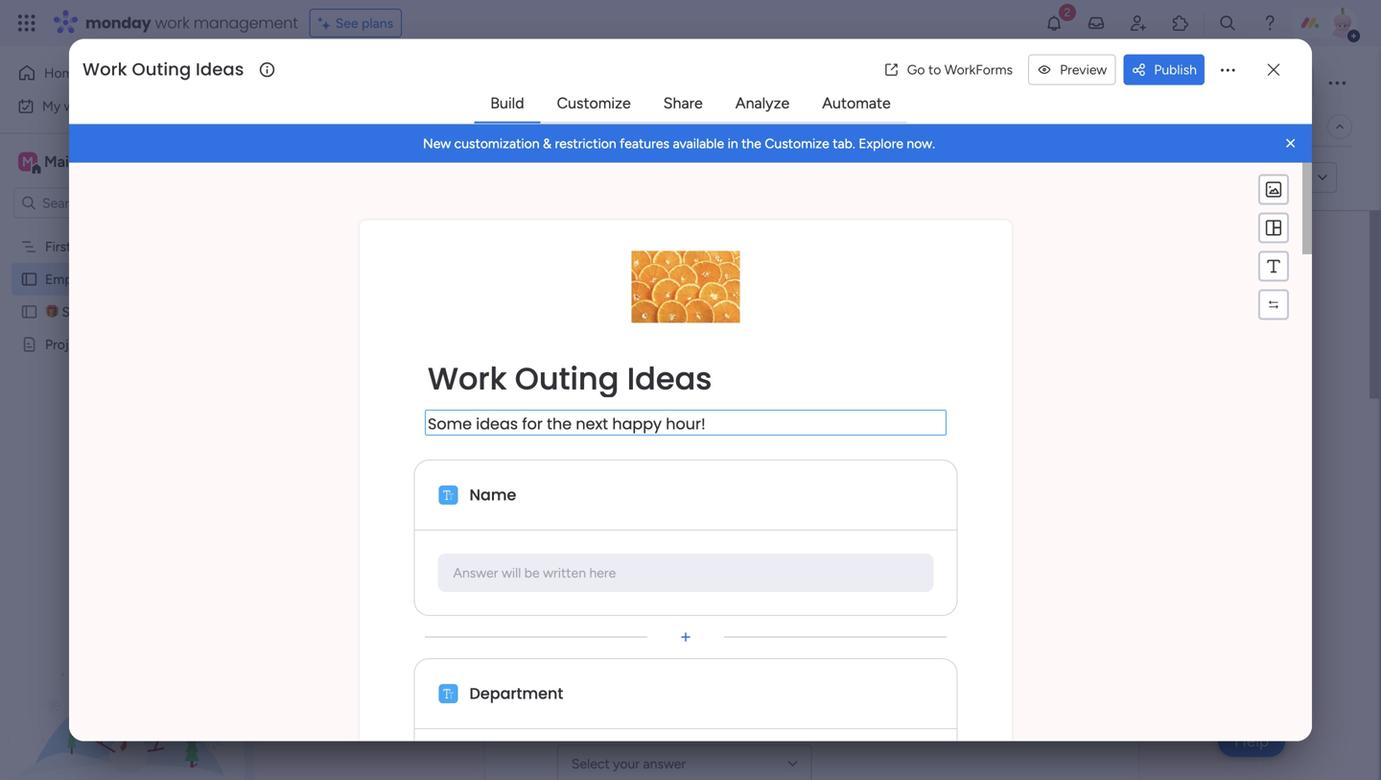Task type: locate. For each thing, give the bounding box(es) containing it.
1 vertical spatial menu image
[[1265, 257, 1284, 276]]

1 vertical spatial employee
[[45, 271, 105, 287]]

customize
[[557, 94, 631, 112], [765, 135, 830, 152]]

0 vertical spatial well-
[[448, 61, 524, 104]]

background color and image selector image
[[1265, 180, 1284, 199]]

list box
[[0, 226, 245, 620]]

being
[[524, 61, 610, 104], [137, 271, 171, 287], [796, 297, 885, 339]]

menu image
[[1265, 218, 1284, 238], [1265, 257, 1284, 276]]

0 vertical spatial work outing ideas
[[83, 57, 244, 82]]

work for my
[[64, 98, 93, 114]]

tab.
[[833, 135, 856, 152]]

0 horizontal spatial well-
[[108, 271, 137, 287]]

1 vertical spatial being
[[137, 271, 171, 287]]

copy form link button
[[1178, 162, 1309, 193]]

by
[[449, 169, 466, 187]]

&
[[543, 135, 552, 152], [151, 336, 160, 353]]

form form
[[69, 163, 1313, 780], [254, 211, 1380, 780]]

automate link
[[807, 86, 907, 121]]

0 vertical spatial public board image
[[20, 270, 38, 288]]

employee
[[292, 61, 440, 104], [45, 271, 105, 287], [557, 297, 710, 339]]

0 horizontal spatial outing
[[132, 57, 191, 82]]

ideas down management
[[196, 57, 244, 82]]

form up powered
[[381, 119, 412, 135]]

0 vertical spatial employee well-being survey
[[292, 61, 717, 104]]

lottie animation image
[[0, 586, 245, 780]]

form form containing work
[[69, 163, 1313, 780]]

written
[[543, 565, 586, 581]]

1 horizontal spatial work
[[155, 12, 190, 34]]

form button up powered
[[367, 111, 426, 142]]

2 name group from the top
[[557, 472, 1067, 583]]

2 horizontal spatial well-
[[718, 297, 796, 339]]

search everything image
[[1219, 13, 1238, 33]]

name inside name button
[[470, 484, 517, 506]]

name button
[[467, 480, 933, 511]]

employee well-being survey
[[292, 61, 717, 104], [45, 271, 213, 287], [557, 297, 995, 339]]

well-
[[448, 61, 524, 104], [108, 271, 137, 287], [718, 297, 796, 339]]

0 horizontal spatial name
[[470, 484, 517, 506]]

go to workforms
[[908, 62, 1013, 78]]

1 vertical spatial survey
[[174, 271, 213, 287]]

tab list
[[474, 85, 908, 123]]

publish
[[1155, 62, 1198, 78]]

analyze
[[736, 94, 790, 112]]

0 vertical spatial outing
[[132, 57, 191, 82]]

list box containing first board
[[0, 226, 245, 620]]

1 horizontal spatial work
[[428, 358, 507, 400]]

1 horizontal spatial name
[[557, 375, 604, 396]]

form button
[[367, 111, 426, 142], [426, 111, 486, 142]]

1 vertical spatial outing
[[515, 358, 619, 400]]

🎁
[[45, 304, 59, 320]]

1 vertical spatial work outing ideas
[[428, 358, 712, 400]]

0 horizontal spatial survey
[[174, 271, 213, 287]]

1 horizontal spatial &
[[543, 135, 552, 152]]

1 vertical spatial ideas
[[627, 358, 712, 400]]

component__icon image left department
[[439, 684, 458, 704]]

0 horizontal spatial form
[[381, 119, 412, 135]]

workspace
[[81, 153, 157, 171]]

board
[[75, 238, 110, 255]]

employee inside form form
[[557, 297, 710, 339]]

name group
[[557, 361, 1067, 472], [557, 472, 1067, 583], [557, 583, 1067, 695], [557, 695, 1067, 780]]

work inside "button"
[[64, 98, 93, 114]]

form up the 'new'
[[441, 119, 472, 135]]

ideas up add form description text field
[[627, 358, 712, 400]]

& for customization
[[543, 135, 552, 152]]

0 vertical spatial &
[[543, 135, 552, 152]]

0 horizontal spatial customize
[[557, 94, 631, 112]]

ideas
[[196, 57, 244, 82], [627, 358, 712, 400]]

help
[[1235, 731, 1270, 751]]

0 vertical spatial work
[[83, 57, 127, 82]]

outing inside field
[[132, 57, 191, 82]]

features
[[620, 135, 670, 152]]

Employee well-being survey field
[[287, 61, 722, 104]]

2 vertical spatial employee
[[557, 297, 710, 339]]

copy
[[1214, 170, 1246, 186]]

public board image
[[20, 270, 38, 288], [20, 303, 38, 321]]

0 vertical spatial being
[[524, 61, 610, 104]]

name
[[557, 375, 604, 396], [470, 484, 517, 506]]

1 horizontal spatial customize
[[765, 135, 830, 152]]

1 component__icon image from the top
[[439, 486, 458, 505]]

0 horizontal spatial work
[[83, 57, 127, 82]]

1 name group from the top
[[557, 361, 1067, 472]]

plans
[[362, 15, 394, 31]]

0 vertical spatial ideas
[[196, 57, 244, 82]]

automate up tab.
[[823, 94, 891, 112]]

first board
[[45, 238, 110, 255]]

component__icon image up answer
[[439, 486, 458, 505]]

apps image
[[1172, 13, 1191, 33]]

0 horizontal spatial being
[[137, 271, 171, 287]]

department button
[[360, 658, 1012, 780], [467, 679, 933, 709]]

1 form from the left
[[381, 119, 412, 135]]

1 vertical spatial &
[[151, 336, 160, 353]]

work right 'my'
[[64, 98, 93, 114]]

2 horizontal spatial being
[[796, 297, 885, 339]]

2 vertical spatial well-
[[718, 297, 796, 339]]

0 horizontal spatial work
[[64, 98, 93, 114]]

2 form from the left
[[441, 119, 472, 135]]

available
[[673, 135, 725, 152]]

close image
[[1282, 134, 1301, 153]]

santa
[[105, 304, 139, 320]]

banner banner
[[69, 124, 1313, 163]]

1 horizontal spatial automate
[[1237, 119, 1297, 135]]

survey inside form form
[[893, 297, 995, 339]]

1 horizontal spatial survey
[[617, 61, 717, 104]]

publish button
[[1124, 54, 1205, 85]]

work
[[83, 57, 127, 82], [428, 358, 507, 400]]

will
[[502, 565, 521, 581]]

1 horizontal spatial work outing ideas
[[428, 358, 712, 400]]

notifications image
[[1045, 13, 1064, 33]]

0 vertical spatial component__icon image
[[439, 486, 458, 505]]

0 horizontal spatial ideas
[[196, 57, 244, 82]]

form form containing employee well-being survey
[[254, 211, 1380, 780]]

invite / 1 button
[[1220, 67, 1315, 98]]

outing
[[132, 57, 191, 82], [515, 358, 619, 400]]

0 vertical spatial automate
[[823, 94, 891, 112]]

form logo image
[[632, 251, 740, 323]]

option
[[0, 229, 245, 233]]

1 vertical spatial work
[[428, 358, 507, 400]]

customize inside tab list
[[557, 94, 631, 112]]

work
[[155, 12, 190, 34], [64, 98, 93, 114]]

new customization & restriction features available in the customize tab. explore now.
[[423, 135, 936, 152]]

2 vertical spatial survey
[[893, 297, 995, 339]]

lottie animation element
[[0, 586, 245, 780]]

1 horizontal spatial ideas
[[627, 358, 712, 400]]

monday
[[85, 12, 151, 34]]

1 vertical spatial component__icon image
[[439, 684, 458, 704]]

general
[[557, 708, 619, 730]]

work outing ideas
[[83, 57, 244, 82], [428, 358, 712, 400]]

tab list containing build
[[474, 85, 908, 123]]

2 vertical spatial employee well-being survey
[[557, 297, 995, 339]]

0 horizontal spatial employee
[[45, 271, 105, 287]]

1 vertical spatial automate
[[1237, 119, 1297, 135]]

customize right the
[[765, 135, 830, 152]]

2 form button from the left
[[426, 111, 486, 142]]

my work button
[[12, 91, 206, 121]]

form button left add view icon
[[426, 111, 486, 142]]

project
[[45, 336, 88, 353]]

home
[[44, 65, 81, 81]]

work up work outing ideas field
[[155, 12, 190, 34]]

1 vertical spatial customize
[[765, 135, 830, 152]]

1 horizontal spatial form
[[441, 119, 472, 135]]

workspace selection element
[[18, 150, 160, 175]]

invite
[[1255, 74, 1289, 91]]

0 vertical spatial work
[[155, 12, 190, 34]]

0 vertical spatial name
[[557, 375, 604, 396]]

component__icon image for department
[[439, 684, 458, 704]]

new
[[423, 135, 451, 152]]

& inside banner banner
[[543, 135, 552, 152]]

1 vertical spatial work
[[64, 98, 93, 114]]

1 horizontal spatial outing
[[515, 358, 619, 400]]

Work Outing Ideas field
[[78, 57, 257, 82]]

0 vertical spatial customize
[[557, 94, 631, 112]]

0 vertical spatial survey
[[617, 61, 717, 104]]

work outing ideas inside work outing ideas field
[[83, 57, 244, 82]]

add view image
[[498, 120, 505, 134]]

form
[[381, 119, 412, 135], [441, 119, 472, 135]]

share
[[664, 94, 703, 112]]

0 vertical spatial menu image
[[1265, 218, 1284, 238]]

see plans button
[[310, 9, 402, 37]]

2 public board image from the top
[[20, 303, 38, 321]]

1 vertical spatial public board image
[[20, 303, 38, 321]]

2 horizontal spatial employee
[[557, 297, 710, 339]]

1 vertical spatial name
[[470, 484, 517, 506]]

explore
[[859, 135, 904, 152]]

monday work management
[[85, 12, 298, 34]]

Add form description text field
[[425, 410, 947, 436]]

job
[[557, 597, 586, 619]]

see
[[336, 15, 359, 31]]

0 horizontal spatial work outing ideas
[[83, 57, 244, 82]]

1 horizontal spatial employee
[[292, 61, 440, 104]]

2 horizontal spatial survey
[[893, 297, 995, 339]]

workspace image
[[18, 151, 37, 172]]

& right the requests
[[151, 336, 160, 353]]

3 name group from the top
[[557, 583, 1067, 695]]

& left restriction
[[543, 135, 552, 152]]

help button
[[1219, 726, 1286, 757]]

component__icon image
[[439, 486, 458, 505], [439, 684, 458, 704]]

customize up restriction
[[557, 94, 631, 112]]

help image
[[1261, 13, 1280, 33]]

work for monday
[[155, 12, 190, 34]]

some ideas for the next happy hour! button
[[425, 410, 947, 441]]

well- inside form form
[[718, 297, 796, 339]]

2 component__icon image from the top
[[439, 684, 458, 704]]

automate down the invite / 1 button
[[1237, 119, 1297, 135]]

public board image for 🎁 secret santa
[[20, 303, 38, 321]]

workforms logo image
[[474, 163, 582, 193]]

4 name group from the top
[[557, 695, 1067, 780]]

0 horizontal spatial &
[[151, 336, 160, 353]]

name group containing name
[[557, 361, 1067, 472]]

automate
[[823, 94, 891, 112], [1237, 119, 1297, 135]]

1 public board image from the top
[[20, 270, 38, 288]]

1
[[1301, 74, 1306, 91]]

survey
[[617, 61, 717, 104], [174, 271, 213, 287], [893, 297, 995, 339]]

build link
[[475, 86, 540, 121]]



Task type: vqa. For each thing, say whether or not it's contained in the screenshot.
this
no



Task type: describe. For each thing, give the bounding box(es) containing it.
2 menu image from the top
[[1265, 257, 1284, 276]]

activity
[[1129, 74, 1176, 91]]

department
[[470, 683, 564, 705]]

secret
[[62, 304, 102, 320]]

customize inside banner banner
[[765, 135, 830, 152]]

2 vertical spatial being
[[796, 297, 885, 339]]

1 form button from the left
[[367, 111, 426, 142]]

component__icon image for name
[[439, 486, 458, 505]]

restriction
[[555, 135, 617, 152]]

project requests & approvals
[[45, 336, 223, 353]]

requests
[[92, 336, 148, 353]]

more actions image
[[1219, 60, 1238, 79]]

ideas inside work outing ideas field
[[196, 57, 244, 82]]

outing inside form form
[[515, 358, 619, 400]]

job role
[[557, 597, 620, 619]]

general wellness
[[557, 708, 691, 730]]

build
[[491, 94, 525, 112]]

activity button
[[1121, 67, 1212, 98]]

inbox image
[[1087, 13, 1107, 33]]

powered
[[385, 169, 445, 187]]

my work
[[42, 98, 93, 114]]

employee inside 'list box'
[[45, 271, 105, 287]]

main
[[44, 153, 78, 171]]

employee well-being survey inside form form
[[557, 297, 995, 339]]

be
[[525, 565, 540, 581]]

🎁 secret santa
[[45, 304, 139, 320]]

first
[[45, 238, 71, 255]]

home button
[[12, 58, 206, 88]]

0 horizontal spatial automate
[[823, 94, 891, 112]]

powered by
[[385, 169, 466, 187]]

approvals
[[163, 336, 223, 353]]

share link
[[648, 86, 719, 121]]

select product image
[[17, 13, 36, 33]]

1 horizontal spatial well-
[[448, 61, 524, 104]]

form for 2nd form button from the right
[[381, 119, 412, 135]]

table button
[[291, 111, 367, 142]]

dapulse integrations image
[[1023, 119, 1037, 134]]

wellness
[[623, 708, 691, 730]]

the
[[742, 135, 762, 152]]

work inside field
[[83, 57, 127, 82]]

Name field
[[557, 411, 1067, 449]]

1 vertical spatial well-
[[108, 271, 137, 287]]

form for 1st form button from the right
[[441, 119, 472, 135]]

add new question image
[[677, 628, 696, 647]]

invite / 1
[[1255, 74, 1306, 91]]

customize link
[[542, 86, 647, 121]]

answer
[[453, 565, 499, 581]]

name group containing general wellness
[[557, 695, 1067, 780]]

public board image for employee well-being survey
[[20, 270, 38, 288]]

autopilot image
[[1213, 113, 1230, 138]]

customization tools toolbar
[[1259, 174, 1290, 320]]

go
[[908, 62, 926, 78]]

& for requests
[[151, 336, 160, 353]]

my
[[42, 98, 61, 114]]

2 image
[[1059, 1, 1077, 23]]

1 horizontal spatial being
[[524, 61, 610, 104]]

collapse board header image
[[1333, 119, 1348, 134]]

form
[[1249, 170, 1278, 186]]

/
[[1292, 74, 1297, 91]]

Department field
[[557, 522, 1067, 560]]

role
[[590, 597, 620, 619]]

go to workforms button
[[877, 54, 1021, 85]]

workforms
[[945, 62, 1013, 78]]

analyze link
[[720, 86, 805, 121]]

to
[[929, 62, 942, 78]]

preview button
[[1029, 54, 1116, 85]]

Job role field
[[557, 633, 1067, 672]]

m
[[22, 154, 34, 170]]

invite members image
[[1130, 13, 1149, 33]]

table
[[321, 119, 352, 135]]

0 vertical spatial employee
[[292, 61, 440, 104]]

main workspace
[[44, 153, 157, 171]]

preview
[[1061, 62, 1108, 78]]

see plans
[[336, 15, 394, 31]]

management
[[194, 12, 298, 34]]

Search in workspace field
[[40, 192, 160, 214]]

link
[[1281, 170, 1301, 186]]

here
[[590, 565, 616, 581]]

copy form link
[[1214, 170, 1301, 186]]

now.
[[907, 135, 936, 152]]

in
[[728, 135, 739, 152]]

integrate
[[1045, 119, 1100, 135]]

ruby anderson image
[[1328, 8, 1359, 38]]

answer will be written here
[[453, 565, 616, 581]]

name group containing job role
[[557, 583, 1067, 695]]

customization
[[455, 135, 540, 152]]

ideas inside form form
[[627, 358, 712, 400]]

1 vertical spatial employee well-being survey
[[45, 271, 213, 287]]

work inside form form
[[428, 358, 507, 400]]

1 menu image from the top
[[1265, 218, 1284, 238]]



